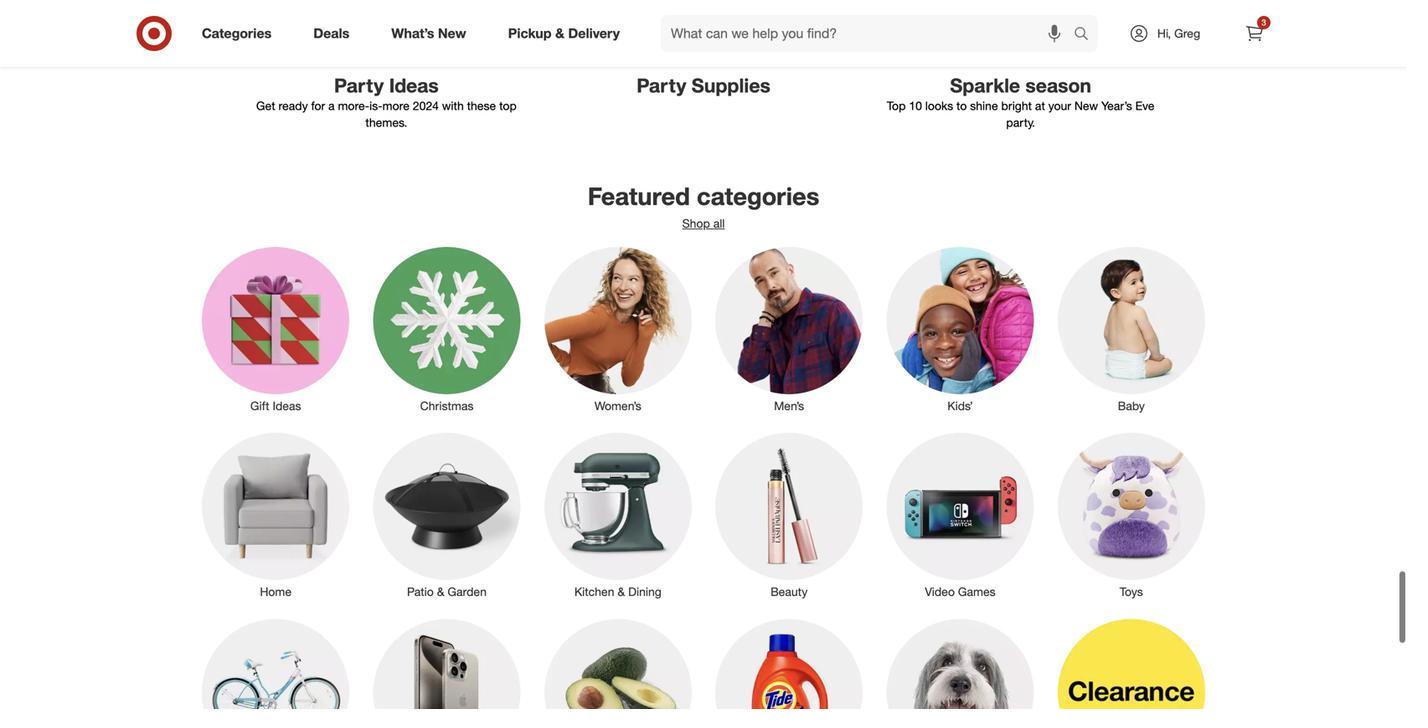Task type: vqa. For each thing, say whether or not it's contained in the screenshot.
3 link
yes



Task type: locate. For each thing, give the bounding box(es) containing it.
1 vertical spatial ideas
[[273, 399, 301, 414]]

pickup & delivery
[[508, 25, 620, 42]]

1 horizontal spatial &
[[556, 25, 565, 42]]

looks
[[926, 99, 954, 113]]

delivery
[[569, 25, 620, 42]]

party
[[334, 74, 384, 97], [637, 74, 687, 97]]

party ideas get ready for a more-is-more 2024 with these top themes.
[[256, 74, 517, 130]]

kitchen & dining
[[575, 585, 662, 600]]

greg
[[1175, 26, 1201, 41]]

gift ideas link
[[190, 244, 361, 415]]

& for pickup
[[556, 25, 565, 42]]

0 horizontal spatial &
[[437, 585, 445, 600]]

10
[[909, 99, 923, 113]]

categories
[[202, 25, 272, 42]]

season
[[1026, 74, 1092, 97]]

&
[[556, 25, 565, 42], [437, 585, 445, 600], [618, 585, 625, 600]]

video games link
[[875, 430, 1046, 601]]

beauty
[[771, 585, 808, 600]]

search
[[1067, 27, 1107, 43]]

1 horizontal spatial new
[[1075, 99, 1099, 113]]

categories
[[697, 182, 820, 211]]

new
[[438, 25, 466, 42], [1075, 99, 1099, 113]]

party inside party supplies link
[[637, 74, 687, 97]]

a
[[329, 99, 335, 113]]

ideas right gift
[[273, 399, 301, 414]]

3 link
[[1237, 15, 1274, 52]]

0 horizontal spatial ideas
[[273, 399, 301, 414]]

women's link
[[533, 244, 704, 415]]

supplies
[[692, 74, 771, 97]]

ideas up the '2024'
[[389, 74, 439, 97]]

new inside sparkle season top 10 looks to shine bright at your new year's eve party.
[[1075, 99, 1099, 113]]

party supplies
[[637, 74, 771, 97]]

christmas link
[[361, 244, 533, 415]]

2 horizontal spatial &
[[618, 585, 625, 600]]

1 vertical spatial new
[[1075, 99, 1099, 113]]

2 party from the left
[[637, 74, 687, 97]]

home link
[[190, 430, 361, 601]]

sparkle season top 10 looks to shine bright at your new year's eve party.
[[887, 74, 1155, 130]]

party inside the party ideas get ready for a more-is-more 2024 with these top themes.
[[334, 74, 384, 97]]

ideas inside the party ideas get ready for a more-is-more 2024 with these top themes.
[[389, 74, 439, 97]]

ideas inside gift ideas link
[[273, 399, 301, 414]]

baby
[[1119, 399, 1145, 414]]

eve
[[1136, 99, 1155, 113]]

new right your
[[1075, 99, 1099, 113]]

is-
[[370, 99, 383, 113]]

ideas for party
[[389, 74, 439, 97]]

categories link
[[188, 15, 293, 52]]

What can we help you find? suggestions appear below search field
[[661, 15, 1079, 52]]

& right pickup
[[556, 25, 565, 42]]

& right the patio
[[437, 585, 445, 600]]

ideas
[[389, 74, 439, 97], [273, 399, 301, 414]]

1 horizontal spatial ideas
[[389, 74, 439, 97]]

& left the dining
[[618, 585, 625, 600]]

new right 'what's'
[[438, 25, 466, 42]]

all
[[714, 216, 725, 231]]

featured
[[588, 182, 690, 211]]

top
[[887, 99, 906, 113]]

with
[[442, 99, 464, 113]]

toys
[[1120, 585, 1144, 600]]

1 horizontal spatial party
[[637, 74, 687, 97]]

women's
[[595, 399, 642, 414]]

party left supplies
[[637, 74, 687, 97]]

1 party from the left
[[334, 74, 384, 97]]

0 horizontal spatial new
[[438, 25, 466, 42]]

to
[[957, 99, 967, 113]]

party up more-
[[334, 74, 384, 97]]

top
[[500, 99, 517, 113]]

christmas
[[420, 399, 474, 414]]

shop
[[683, 216, 710, 231]]

& for patio
[[437, 585, 445, 600]]

0 vertical spatial ideas
[[389, 74, 439, 97]]

pickup & delivery link
[[494, 15, 641, 52]]

0 horizontal spatial party
[[334, 74, 384, 97]]

0 vertical spatial new
[[438, 25, 466, 42]]



Task type: describe. For each thing, give the bounding box(es) containing it.
what's
[[392, 25, 434, 42]]

gift ideas
[[250, 399, 301, 414]]

more
[[383, 99, 410, 113]]

what's new link
[[377, 15, 487, 52]]

patio & garden link
[[361, 430, 533, 601]]

ideas for gift
[[273, 399, 301, 414]]

pickup
[[508, 25, 552, 42]]

men's link
[[704, 244, 875, 415]]

kids' link
[[875, 244, 1046, 415]]

party for supplies
[[637, 74, 687, 97]]

sparkle
[[951, 74, 1021, 97]]

for
[[311, 99, 325, 113]]

video
[[925, 585, 955, 600]]

kids'
[[948, 399, 974, 414]]

more-
[[338, 99, 370, 113]]

patio & garden
[[407, 585, 487, 600]]

party for ideas
[[334, 74, 384, 97]]

home
[[260, 585, 292, 600]]

patio
[[407, 585, 434, 600]]

what's new
[[392, 25, 466, 42]]

party supplies link
[[545, 0, 863, 98]]

& for kitchen
[[618, 585, 625, 600]]

dining
[[629, 585, 662, 600]]

gift
[[250, 399, 269, 414]]

featured categories shop all
[[588, 182, 820, 231]]

get
[[256, 99, 275, 113]]

video games
[[925, 585, 996, 600]]

your
[[1049, 99, 1072, 113]]

search button
[[1067, 15, 1107, 55]]

these
[[467, 99, 496, 113]]

year's
[[1102, 99, 1133, 113]]

kitchen & dining link
[[533, 430, 704, 601]]

shop all link
[[683, 216, 725, 231]]

men's
[[774, 399, 805, 414]]

deals link
[[299, 15, 371, 52]]

kitchen
[[575, 585, 615, 600]]

bright
[[1002, 99, 1032, 113]]

hi, greg
[[1158, 26, 1201, 41]]

games
[[959, 585, 996, 600]]

2024
[[413, 99, 439, 113]]

party.
[[1007, 115, 1036, 130]]

hi,
[[1158, 26, 1172, 41]]

deals
[[314, 25, 350, 42]]

beauty link
[[704, 430, 875, 601]]

garden
[[448, 585, 487, 600]]

3
[[1262, 17, 1267, 28]]

at
[[1036, 99, 1046, 113]]

shine
[[971, 99, 999, 113]]

themes.
[[366, 115, 407, 130]]

ready
[[279, 99, 308, 113]]

baby link
[[1046, 244, 1218, 415]]

toys link
[[1046, 430, 1218, 601]]



